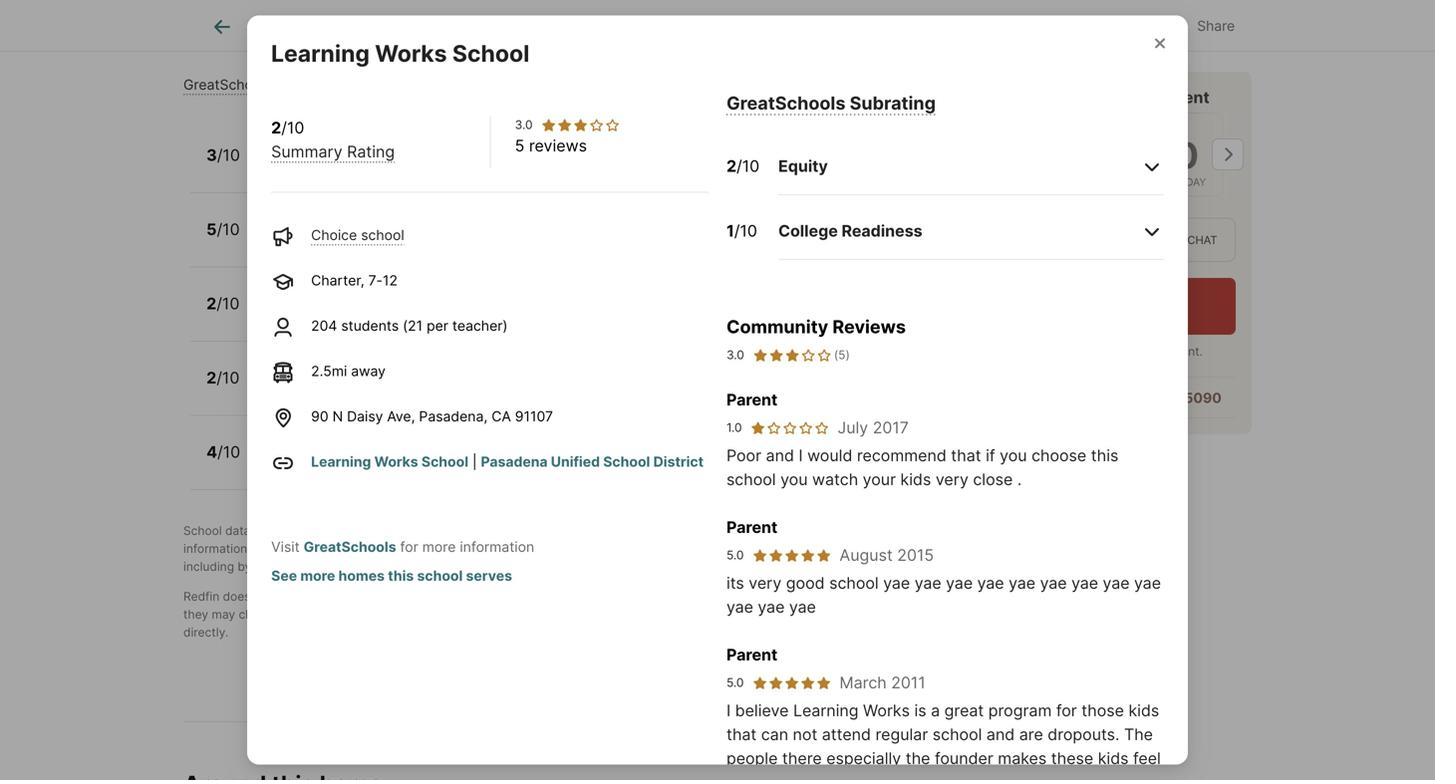 Task type: describe. For each thing, give the bounding box(es) containing it.
provided
[[266, 524, 316, 538]]

school inside the 'i believe learning works is a great program for those kids that can not attend regular school and are dropouts. the people there especially the founder makes these kids feel important and it give them a second chance. i sent'
[[933, 725, 982, 745]]

summary rating link
[[271, 142, 395, 162]]

rating 1.0 out of 5 element
[[750, 420, 830, 436]]

2 6- from the top
[[310, 456, 325, 473]]

this down next
[[985, 345, 1005, 359]]

as inside the , a nonprofit organization. redfin recommends buyers and renters use greatschools information and ratings as a
[[318, 542, 331, 556]]

0 horizontal spatial is
[[254, 524, 263, 538]]

enrollment inside guaranteed to be accurate. to verify school enrollment eligibility, contact the school district directly.
[[601, 608, 661, 622]]

696-
[[1151, 390, 1185, 407]]

• up charter, 7-12
[[344, 233, 352, 250]]

homes
[[339, 568, 385, 585]]

share
[[1198, 17, 1235, 34]]

be inside guaranteed to be accurate. to verify school enrollment eligibility, contact the school district directly.
[[435, 608, 449, 622]]

(818) 696-5090
[[1111, 390, 1222, 407]]

policy
[[341, 10, 383, 27]]

nonprofit
[[430, 524, 481, 538]]

its
[[727, 574, 745, 593]]

/10 left 'mckinley'
[[217, 146, 240, 165]]

2017
[[873, 418, 909, 438]]

themselves.
[[455, 560, 523, 574]]

choice inside learning works school charter, 7-12 • choice school • 2.5mi
[[365, 308, 411, 324]]

readiness
[[842, 221, 923, 241]]

school inside the its very good school yae yae yae yae yae yae yae yae yae yae yae yae
[[830, 574, 879, 593]]

greatschools up visiting
[[304, 539, 396, 556]]

• left 0.9mi
[[474, 233, 482, 250]]

thursday
[[1151, 176, 1207, 188]]

1 horizontal spatial by
[[320, 524, 333, 538]]

0 horizontal spatial for
[[400, 539, 419, 556]]

share button
[[1153, 4, 1252, 45]]

serves inside blair high school public, 6-12 • serves this home • 0.9mi
[[356, 233, 401, 250]]

a up equity dropdown button
[[1033, 88, 1043, 107]]

verify
[[526, 608, 557, 622]]

to inside first step, and conduct their own investigation to determine their desired schools or school districts, including by contacting and visiting the schools themselves.
[[607, 542, 618, 556]]

it
[[837, 773, 847, 781]]

a down available:
[[1071, 345, 1078, 359]]

visiting
[[343, 560, 383, 574]]

not up the change
[[254, 590, 273, 604]]

ca
[[492, 408, 511, 425]]

pasadena,
[[419, 408, 488, 425]]

rose city high (continuation) school public, 9-12 • choice school • 0.5mi
[[262, 360, 550, 399]]

the inside please check the school district website to see all schools serving this home.
[[707, 10, 729, 27]]

city
[[305, 360, 337, 379]]

equity
[[779, 157, 828, 176]]

3 /10
[[207, 146, 240, 165]]

including
[[183, 560, 234, 574]]

at
[[1127, 311, 1138, 326]]

8
[[324, 159, 333, 176]]

eligibility,
[[664, 608, 717, 622]]

1 vertical spatial premier
[[1121, 345, 1164, 359]]

2 left rose
[[207, 369, 217, 388]]

2.5mi away
[[311, 363, 386, 380]]

0.6mi
[[478, 159, 514, 176]]

ave,
[[387, 408, 415, 425]]

very inside poor and i would recommend that if you choose this school you watch your kids very close .
[[936, 470, 969, 490]]

parent for very
[[727, 518, 778, 538]]

2.5mi inside learning works school charter, 7-12 • choice school • 2.5mi
[[473, 308, 510, 324]]

2 vertical spatial schools
[[408, 560, 452, 574]]

next
[[1004, 311, 1031, 326]]

feed tab list
[[183, 0, 797, 51]]

1 horizontal spatial you
[[1000, 446, 1027, 466]]

would
[[808, 446, 853, 466]]

• left 0.5mi
[[453, 382, 461, 399]]

tour via video chat
[[1096, 233, 1218, 247]]

, a nonprofit organization. redfin recommends buyers and renters use greatschools information and ratings as a
[[183, 524, 886, 556]]

feel
[[1134, 749, 1161, 769]]

school inside learning works school charter, 7-12 • choice school • 2.5mi
[[389, 286, 442, 305]]

learning inside the 'i believe learning works is a great program for those kids that can not attend regular school and are dropouts. the people there especially the founder makes these kids feel important and it give them a second chance. i sent'
[[794, 702, 859, 721]]

4 public, from the top
[[262, 456, 306, 473]]

1 horizontal spatial are
[[649, 590, 667, 604]]

5 reviews
[[515, 136, 587, 156]]

school inside rose city high (continuation) school public, 9-12 • choice school • 0.5mi
[[496, 360, 550, 379]]

1 vertical spatial with
[[1044, 345, 1068, 359]]

greatschools subrating link
[[727, 92, 936, 114]]

204
[[311, 318, 337, 335]]

learning works school link
[[311, 454, 469, 471]]

rose
[[262, 360, 301, 379]]

pasadena unified school district link
[[481, 454, 704, 471]]

and left the it
[[805, 773, 833, 781]]

mckinley school public, k-8 • serves this home • 0.6mi
[[262, 137, 514, 176]]

i believe learning works is a great program for those kids that can not attend regular school and are dropouts. the people there especially the founder makes these kids feel important and it give them a second chance. i sent
[[727, 702, 1161, 781]]

see more homes this school serves
[[271, 568, 512, 585]]

this inside blair high school public, 6-12 • serves this home • 0.9mi
[[405, 233, 429, 250]]

choice inside learning works school dialog
[[311, 227, 357, 244]]

schools inside please check the school district website to see all schools serving this home.
[[229, 31, 280, 48]]

1 vertical spatial 3.0
[[727, 348, 745, 363]]

/10 left the equity
[[737, 157, 760, 176]]

solely
[[472, 10, 512, 27]]

learning for learning works school charter, 7-12 • choice school • 2.5mi
[[262, 286, 331, 305]]

chat
[[1188, 233, 1218, 247]]

school inside blair high school public, 6-12 • serves this home • 0.9mi
[[341, 211, 395, 231]]

1 horizontal spatial more
[[422, 539, 456, 556]]

greatschools up step, at the left
[[337, 524, 413, 538]]

/10 left blair
[[217, 220, 240, 239]]

tour for tour with a redfin premier agent
[[956, 88, 992, 107]]

per
[[427, 318, 449, 335]]

district inside please check the school district website to see all schools serving this home.
[[780, 10, 826, 27]]

greatschools inside the , a nonprofit organization. redfin recommends buyers and renters use greatschools information and ratings as a
[[810, 524, 886, 538]]

• right 8
[[337, 159, 345, 176]]

conduct
[[426, 542, 472, 556]]

1 vertical spatial more
[[300, 568, 335, 585]]

redfin does not endorse or guarantee this information.
[[183, 590, 493, 604]]

change
[[239, 608, 280, 622]]

regular
[[876, 725, 928, 745]]

based
[[427, 10, 469, 27]]

2.5mi inside learning works school dialog
[[311, 363, 347, 380]]

• right 204
[[353, 308, 361, 324]]

a left first
[[334, 542, 341, 556]]

and up contacting
[[251, 542, 272, 556]]

1 vertical spatial you
[[781, 470, 808, 490]]

high inside rose city high (continuation) school public, 9-12 • choice school • 0.5mi
[[340, 360, 377, 379]]

contacting
[[255, 560, 315, 574]]

school inside school service boundaries are intended to be used as a reference only; they may change and are not
[[496, 590, 534, 604]]

/10 up data on the bottom of the page
[[217, 443, 240, 462]]

this inside please check the school district website to see all schools serving this home.
[[336, 31, 360, 48]]

1 tab from the left
[[311, 3, 427, 51]]

school inside mckinley school public, k-8 • serves this home • 0.6mi
[[339, 137, 392, 156]]

next available: today at 4:00 pm
[[1004, 311, 1188, 326]]

• down the 2.5mi away
[[344, 382, 352, 399]]

0 horizontal spatial rating 3.0 out of 5 element
[[541, 117, 621, 133]]

0 vertical spatial rating
[[342, 76, 384, 93]]

works for learning works school | pasadena unified school district
[[375, 454, 418, 471]]

feed link
[[211, 15, 284, 39]]

2 vertical spatial i
[[1067, 773, 1071, 781]]

if
[[986, 446, 996, 466]]

public, inside rose city high (continuation) school public, 9-12 • choice school • 0.5mi
[[262, 382, 306, 399]]

used
[[756, 590, 783, 604]]

july
[[838, 418, 869, 438]]

choice down the daisy
[[356, 456, 402, 473]]

• left 0.6mi
[[467, 159, 474, 176]]

march 2011
[[840, 674, 926, 693]]

greatschools summary rating link
[[183, 76, 384, 93]]

serves inside mckinley school public, k-8 • serves this home • 0.6mi
[[349, 159, 394, 176]]

a left great
[[931, 702, 940, 721]]

charter, inside learning works school charter, 7-12 • choice school • 2.5mi
[[262, 308, 316, 324]]

march
[[840, 674, 887, 693]]

reference
[[813, 590, 867, 604]]

12 inside learning works school dialog
[[383, 272, 398, 289]]

organization.
[[484, 524, 557, 538]]

0 vertical spatial premier
[[1100, 88, 1161, 107]]

choose
[[1032, 446, 1087, 466]]

school inside 'learning works school' element
[[453, 40, 530, 67]]

this inside mckinley school public, k-8 • serves this home • 0.6mi
[[398, 159, 422, 176]]

1 vertical spatial rating 3.0 out of 5 element
[[753, 347, 832, 365]]

today
[[1090, 311, 1124, 326]]

next image
[[1212, 139, 1244, 171]]

is inside the 'i believe learning works is a great program for those kids that can not attend regular school and are dropouts. the people there especially the founder makes these kids feel important and it give them a second chance. i sent'
[[915, 702, 927, 721]]

/10 down the 5 /10 in the left top of the page
[[217, 294, 240, 314]]

available:
[[1034, 311, 1086, 326]]

2 down the 5 /10 in the left top of the page
[[207, 294, 217, 314]]

kids inside poor and i would recommend that if you choose this school you watch your kids very close .
[[901, 470, 932, 490]]

for inside the 'i believe learning works is a great program for those kids that can not attend regular school and are dropouts. the people there especially the founder makes these kids feel important and it give them a second chance. i sent'
[[1057, 702, 1078, 721]]

tour this home with a redfin premier agent.
[[956, 345, 1203, 359]]

are inside the 'i believe learning works is a great program for those kids that can not attend regular school and are dropouts. the people there especially the founder makes these kids feel important and it give them a second chance. i sent'
[[1020, 725, 1044, 745]]

charter, 7-12
[[311, 272, 398, 289]]

school inside poor and i would recommend that if you choose this school you watch your kids very close .
[[727, 470, 776, 490]]

tour for tour this home with a redfin premier agent.
[[956, 345, 981, 359]]

those
[[1082, 702, 1125, 721]]

see
[[271, 568, 297, 585]]

6- inside blair high school public, 6-12 • serves this home • 0.9mi
[[310, 233, 325, 250]]

3 tab from the left
[[568, 3, 677, 51]]

your
[[863, 470, 896, 490]]

and up desired
[[719, 524, 740, 538]]

2 up 1
[[727, 157, 737, 176]]

especially
[[827, 749, 901, 769]]

1 vertical spatial schools
[[757, 542, 800, 556]]

good
[[786, 574, 825, 593]]

public, inside mckinley school public, k-8 • serves this home • 0.6mi
[[262, 159, 306, 176]]

founder
[[935, 749, 994, 769]]

next available: today at 4:00 pm button
[[956, 278, 1236, 335]]

that inside poor and i would recommend that if you choose this school you watch your kids very close .
[[951, 446, 982, 466]]

1 vertical spatial i
[[727, 702, 731, 721]]

august 2015
[[840, 546, 934, 565]]

information inside learning works school dialog
[[460, 539, 535, 556]]

summary inside 2 /10 summary rating
[[271, 142, 343, 162]]

these
[[1052, 749, 1094, 769]]

204 students (21 per teacher)
[[311, 318, 508, 335]]

5.0 for i
[[727, 676, 744, 691]]

desired
[[711, 542, 753, 556]]

daisy
[[347, 408, 383, 425]]

public, 6-12 • choice school • 3.1mi
[[262, 456, 498, 473]]

or inside first step, and conduct their own investigation to determine their desired schools or school districts, including by contacting and visiting the schools themselves.
[[803, 542, 815, 556]]

2 /10 for rose city high (continuation) school
[[207, 369, 240, 388]]



Task type: locate. For each thing, give the bounding box(es) containing it.
the right the check
[[707, 10, 729, 27]]

recommend
[[857, 446, 947, 466]]

91107
[[515, 408, 553, 425]]

school inside rose city high (continuation) school public, 9-12 • choice school • 0.5mi
[[406, 382, 449, 399]]

learning works school
[[271, 40, 530, 67]]

very
[[936, 470, 969, 490], [749, 574, 782, 593]]

first step, and conduct their own investigation to determine their desired schools or school districts, including by contacting and visiting the schools themselves.
[[183, 542, 908, 574]]

1 vertical spatial 2.5mi
[[311, 363, 347, 380]]

may
[[212, 608, 235, 622]]

1 vertical spatial 5
[[207, 220, 217, 239]]

rating 5.0 out of 5 element for good
[[752, 548, 832, 564]]

3.1mi
[[465, 456, 498, 473]]

5 for 5 reviews
[[515, 136, 525, 156]]

people
[[727, 749, 778, 769]]

0 vertical spatial schools
[[229, 31, 280, 48]]

that inside the 'i believe learning works is a great program for those kids that can not attend regular school and are dropouts. the people there especially the founder makes these kids feel important and it give them a second chance. i sent'
[[727, 725, 757, 745]]

0 vertical spatial 5.0
[[727, 549, 744, 563]]

works
[[375, 40, 447, 67], [335, 286, 385, 305], [375, 454, 418, 471], [863, 702, 910, 721]]

0 vertical spatial with
[[995, 88, 1030, 107]]

pasadena
[[481, 454, 548, 471]]

information inside the , a nonprofit organization. redfin recommends buyers and renters use greatschools information and ratings as a
[[183, 542, 247, 556]]

choice down away
[[356, 382, 402, 399]]

district left website
[[780, 10, 826, 27]]

1
[[727, 221, 735, 241]]

None button
[[968, 112, 1048, 198], [1056, 113, 1136, 197], [1144, 113, 1224, 197], [968, 112, 1048, 198], [1056, 113, 1136, 197], [1144, 113, 1224, 197]]

1 horizontal spatial their
[[682, 542, 708, 556]]

1 horizontal spatial i
[[799, 446, 803, 466]]

enrollment down boundaries
[[601, 608, 661, 622]]

charter, inside learning works school dialog
[[311, 272, 365, 289]]

home inside mckinley school public, k-8 • serves this home • 0.6mi
[[426, 159, 463, 176]]

kids down recommend
[[901, 470, 932, 490]]

away
[[351, 363, 386, 380]]

0 vertical spatial rating 3.0 out of 5 element
[[541, 117, 621, 133]]

5 /10
[[207, 220, 240, 239]]

works inside the 'i believe learning works is a great program for those kids that can not attend regular school and are dropouts. the people there especially the founder makes these kids feel important and it give them a second chance. i sent'
[[863, 702, 910, 721]]

0 vertical spatial you
[[1000, 446, 1027, 466]]

/10 left "college"
[[735, 221, 758, 241]]

1 vertical spatial are
[[308, 608, 326, 622]]

1 vertical spatial by
[[238, 560, 252, 574]]

2 public, from the top
[[262, 233, 306, 250]]

6- up charter, 7-12
[[310, 233, 325, 250]]

/10 down the greatschools summary rating link
[[281, 118, 304, 138]]

(818) 696-5090 link
[[1111, 390, 1222, 407]]

0 vertical spatial be
[[738, 590, 752, 604]]

12 up 204 students (21 per teacher)
[[383, 272, 398, 289]]

blair high school public, 6-12 • serves this home • 0.9mi
[[262, 211, 522, 250]]

1 vertical spatial kids
[[1129, 702, 1160, 721]]

0 vertical spatial 2.5mi
[[473, 308, 510, 324]]

1 horizontal spatial 3.0
[[727, 348, 745, 363]]

are down endorse
[[308, 608, 326, 622]]

1.0
[[727, 421, 742, 435]]

1 vertical spatial 2 /10
[[207, 294, 240, 314]]

7- inside learning works school dialog
[[368, 272, 383, 289]]

1 horizontal spatial is
[[386, 10, 397, 27]]

serving
[[284, 31, 332, 48]]

2 vertical spatial 2 /10
[[207, 369, 240, 388]]

0 vertical spatial kids
[[901, 470, 932, 490]]

not up home.
[[401, 10, 423, 27]]

recommends
[[600, 524, 674, 538]]

• left "|"
[[453, 456, 461, 473]]

1 vertical spatial 5.0
[[727, 676, 744, 691]]

this right choice school link
[[405, 233, 429, 250]]

works for learning works school charter, 7-12 • choice school • 2.5mi
[[335, 286, 385, 305]]

greatschools up the equity
[[727, 92, 846, 114]]

0 horizontal spatial i
[[727, 702, 731, 721]]

home left 0.9mi
[[433, 233, 470, 250]]

• right the per
[[462, 308, 470, 324]]

0 vertical spatial 5
[[515, 136, 525, 156]]

1 vertical spatial as
[[787, 590, 800, 604]]

choice inside rose city high (continuation) school public, 9-12 • choice school • 0.5mi
[[356, 382, 402, 399]]

to inside guaranteed to be accurate. to verify school enrollment eligibility, contact the school district directly.
[[420, 608, 431, 622]]

first
[[344, 542, 366, 556]]

2 rating 5.0 out of 5 element from the top
[[752, 676, 832, 692]]

to inside school service boundaries are intended to be used as a reference only; they may change and are not
[[723, 590, 735, 604]]

0 vertical spatial district
[[780, 10, 826, 27]]

or right endorse
[[326, 590, 337, 604]]

rating 3.0 out of 5 element up reviews
[[541, 117, 621, 133]]

video
[[1151, 233, 1185, 247]]

2.5mi right the per
[[473, 308, 510, 324]]

12 inside blair high school public, 6-12 • serves this home • 0.9mi
[[325, 233, 340, 250]]

serves right 8
[[349, 159, 394, 176]]

home down next
[[1009, 345, 1040, 359]]

12 inside rose city high (continuation) school public, 9-12 • choice school • 0.5mi
[[325, 382, 340, 399]]

/10 inside 2 /10 summary rating
[[281, 118, 304, 138]]

is up home.
[[386, 10, 397, 27]]

the inside the 'i believe learning works is a great program for those kids that can not attend regular school and are dropouts. the people there especially the founder makes these kids feel important and it give them a second chance. i sent'
[[906, 749, 931, 769]]

not
[[401, 10, 423, 27], [254, 590, 273, 604], [330, 608, 348, 622], [793, 725, 818, 745]]

1 vertical spatial district
[[829, 608, 868, 622]]

reviews
[[833, 316, 906, 338]]

high inside blair high school public, 6-12 • serves this home • 0.9mi
[[301, 211, 337, 231]]

parent for and
[[727, 390, 778, 410]]

1 horizontal spatial schools
[[408, 560, 452, 574]]

home inside blair high school public, 6-12 • serves this home • 0.9mi
[[433, 233, 470, 250]]

1 horizontal spatial 7-
[[368, 272, 383, 289]]

by up does
[[238, 560, 252, 574]]

1 horizontal spatial 5
[[515, 136, 525, 156]]

the inside guaranteed to be accurate. to verify school enrollment eligibility, contact the school district directly.
[[767, 608, 785, 622]]

learning works school dialog
[[247, 16, 1188, 781]]

1 vertical spatial 6-
[[310, 456, 325, 473]]

pasadena's
[[183, 10, 261, 27]]

2.5mi up 9-
[[311, 363, 347, 380]]

schools down renters
[[757, 542, 800, 556]]

0 horizontal spatial 7-
[[320, 308, 334, 324]]

0 vertical spatial i
[[799, 446, 803, 466]]

rating right 8
[[347, 142, 395, 162]]

30 thursday
[[1151, 134, 1207, 188]]

is right data on the bottom of the page
[[254, 524, 263, 538]]

tour for tour via video chat
[[1096, 233, 1127, 247]]

be down information. on the left bottom of page
[[435, 608, 449, 622]]

tour inside list box
[[1096, 233, 1127, 247]]

attend
[[822, 725, 871, 745]]

0 vertical spatial more
[[422, 539, 456, 556]]

0 horizontal spatial are
[[308, 608, 326, 622]]

0 vertical spatial serves
[[349, 159, 394, 176]]

0 horizontal spatial district
[[780, 10, 826, 27]]

0 horizontal spatial schools
[[229, 31, 280, 48]]

1 vertical spatial serves
[[356, 233, 401, 250]]

2 5.0 from the top
[[727, 676, 744, 691]]

0 vertical spatial 7-
[[368, 272, 383, 289]]

2 their from the left
[[682, 542, 708, 556]]

mckinley
[[262, 137, 335, 156]]

a inside school service boundaries are intended to be used as a reference only; they may change and are not
[[803, 590, 810, 604]]

choice up charter, 7-12
[[311, 227, 357, 244]]

greatschools summary rating
[[183, 76, 384, 93]]

2 /10 for learning works school
[[207, 294, 240, 314]]

2 down the greatschools summary rating link
[[271, 118, 281, 138]]

school inside please check the school district website to see all schools serving this home.
[[733, 10, 776, 27]]

0 vertical spatial are
[[649, 590, 667, 604]]

more down nonprofit at the bottom
[[422, 539, 456, 556]]

the inside first step, and conduct their own investigation to determine their desired schools or school districts, including by contacting and visiting the schools themselves.
[[386, 560, 405, 574]]

0 horizontal spatial enrollment
[[264, 10, 338, 27]]

0 vertical spatial or
[[803, 542, 815, 556]]

guaranteed to be accurate. to verify school enrollment eligibility, contact the school district directly.
[[183, 608, 868, 640]]

0 vertical spatial as
[[318, 542, 331, 556]]

1 their from the left
[[475, 542, 501, 556]]

as right used
[[787, 590, 800, 604]]

1 vertical spatial summary
[[271, 142, 343, 162]]

option
[[956, 218, 1083, 262]]

2 tab from the left
[[427, 3, 568, 51]]

charter,
[[311, 272, 365, 289], [262, 308, 316, 324]]

learning up the attend
[[794, 702, 859, 721]]

public, inside blair high school public, 6-12 • serves this home • 0.9mi
[[262, 233, 306, 250]]

12
[[325, 233, 340, 250], [383, 272, 398, 289], [334, 308, 349, 324], [325, 382, 340, 399], [325, 456, 340, 473]]

0 horizontal spatial you
[[781, 470, 808, 490]]

2 /10 inside learning works school dialog
[[727, 157, 760, 176]]

tour via video chat list box
[[956, 218, 1236, 262]]

12 down n
[[325, 456, 340, 473]]

be inside school service boundaries are intended to be used as a reference only; they may change and are not
[[738, 590, 752, 604]]

works up students
[[335, 286, 385, 305]]

enrollment up serving
[[264, 10, 338, 27]]

learning for learning works school | pasadena unified school district
[[311, 454, 371, 471]]

0 horizontal spatial 2.5mi
[[311, 363, 347, 380]]

2011
[[892, 674, 926, 693]]

2 inside 2 /10 summary rating
[[271, 118, 281, 138]]

high right blair
[[301, 211, 337, 231]]

1 horizontal spatial information
[[460, 539, 535, 556]]

learning for learning works school
[[271, 40, 370, 67]]

choice
[[311, 227, 357, 244], [365, 308, 411, 324], [356, 382, 402, 399], [356, 456, 402, 473]]

and
[[766, 446, 794, 466], [719, 524, 740, 538], [251, 542, 272, 556], [401, 542, 422, 556], [318, 560, 340, 574], [284, 608, 305, 622], [987, 725, 1015, 745], [805, 773, 833, 781]]

2
[[271, 118, 281, 138], [727, 157, 737, 176], [207, 294, 217, 314], [207, 369, 217, 388]]

greatschools link
[[304, 539, 396, 556]]

public, down blair
[[262, 233, 306, 250]]

a right them
[[930, 773, 939, 781]]

2 horizontal spatial i
[[1067, 773, 1071, 781]]

0 vertical spatial home
[[426, 159, 463, 176]]

works inside learning works school charter, 7-12 • choice school • 2.5mi
[[335, 286, 385, 305]]

0 horizontal spatial by
[[238, 560, 252, 574]]

school inside learning works school charter, 7-12 • choice school • 2.5mi
[[414, 308, 458, 324]]

with down available:
[[1044, 345, 1068, 359]]

public, down rose
[[262, 382, 306, 399]]

learning up 204
[[262, 286, 331, 305]]

with
[[995, 88, 1030, 107], [1044, 345, 1068, 359]]

as inside school service boundaries are intended to be used as a reference only; they may change and are not
[[787, 590, 800, 604]]

1 vertical spatial be
[[435, 608, 449, 622]]

0 vertical spatial is
[[386, 10, 397, 27]]

1 horizontal spatial district
[[829, 608, 868, 622]]

this down see more homes this school serves link
[[401, 590, 422, 604]]

0 vertical spatial summary
[[276, 76, 338, 93]]

/10
[[281, 118, 304, 138], [217, 146, 240, 165], [737, 157, 760, 176], [217, 220, 240, 239], [735, 221, 758, 241], [217, 294, 240, 314], [217, 369, 240, 388], [217, 443, 240, 462]]

2 /10 left rose
[[207, 369, 240, 388]]

rating inside 2 /10 summary rating
[[347, 142, 395, 162]]

2 parent from the top
[[727, 518, 778, 538]]

3.0 up "5 reviews"
[[515, 118, 533, 132]]

0 horizontal spatial information
[[183, 542, 247, 556]]

rating 5.0 out of 5 element up believe
[[752, 676, 832, 692]]

the
[[707, 10, 729, 27], [386, 560, 405, 574], [767, 608, 785, 622], [906, 749, 931, 769]]

learning inside learning works school charter, 7-12 • choice school • 2.5mi
[[262, 286, 331, 305]]

1 vertical spatial charter,
[[262, 308, 316, 324]]

charter, up 204
[[311, 272, 365, 289]]

and inside poor and i would recommend that if you choose this school you watch your kids very close .
[[766, 446, 794, 466]]

1 vertical spatial parent
[[727, 518, 778, 538]]

0 horizontal spatial be
[[435, 608, 449, 622]]

0 vertical spatial 3.0
[[515, 118, 533, 132]]

learning inside 'learning works school' element
[[271, 40, 370, 67]]

• down the daisy
[[344, 456, 352, 473]]

august
[[840, 546, 893, 565]]

give
[[851, 773, 883, 781]]

9-
[[310, 382, 325, 399]]

0 horizontal spatial that
[[727, 725, 757, 745]]

1 horizontal spatial high
[[340, 360, 377, 379]]

1 parent from the top
[[727, 390, 778, 410]]

buyers
[[677, 524, 715, 538]]

for up dropouts.
[[1057, 702, 1078, 721]]

their
[[475, 542, 501, 556], [682, 542, 708, 556]]

(5)
[[834, 348, 850, 363]]

to down information. on the left bottom of page
[[420, 608, 431, 622]]

intended
[[670, 590, 720, 604]]

rating 3.0 out of 5 element
[[541, 117, 621, 133], [753, 347, 832, 365]]

not up there
[[793, 725, 818, 745]]

0 vertical spatial that
[[951, 446, 982, 466]]

or down use
[[803, 542, 815, 556]]

i inside poor and i would recommend that if you choose this school you watch your kids very close .
[[799, 446, 803, 466]]

12 inside learning works school charter, 7-12 • choice school • 2.5mi
[[334, 308, 349, 324]]

12 down the city
[[325, 382, 340, 399]]

1 vertical spatial is
[[254, 524, 263, 538]]

district inside guaranteed to be accurate. to verify school enrollment eligibility, contact the school district directly.
[[829, 608, 868, 622]]

2 /10
[[727, 157, 760, 176], [207, 294, 240, 314], [207, 369, 240, 388]]

3 public, from the top
[[262, 382, 306, 399]]

3
[[207, 146, 217, 165]]

teacher)
[[453, 318, 508, 335]]

guaranteed
[[352, 608, 416, 622]]

1 public, from the top
[[262, 159, 306, 176]]

not inside school service boundaries are intended to be used as a reference only; they may change and are not
[[330, 608, 348, 622]]

learning works school element
[[271, 16, 554, 68]]

directly.
[[183, 626, 228, 640]]

kids
[[901, 470, 932, 490], [1129, 702, 1160, 721], [1098, 749, 1129, 769]]

and down greatschools link
[[318, 560, 340, 574]]

parent for believe
[[727, 646, 778, 665]]

7- inside learning works school charter, 7-12 • choice school • 2.5mi
[[320, 308, 334, 324]]

learning works school charter, 7-12 • choice school • 2.5mi
[[262, 286, 510, 324]]

1 5.0 from the top
[[727, 549, 744, 563]]

college readiness button
[[779, 204, 1164, 260]]

and down program
[[987, 725, 1015, 745]]

2 /10 down the 5 /10 in the left top of the page
[[207, 294, 240, 314]]

5.0 for its
[[727, 549, 744, 563]]

information up the 'including'
[[183, 542, 247, 556]]

rating
[[342, 76, 384, 93], [347, 142, 395, 162]]

premier left agent
[[1100, 88, 1161, 107]]

1 vertical spatial rating
[[347, 142, 395, 162]]

schools
[[229, 31, 280, 48], [757, 542, 800, 556], [408, 560, 452, 574]]

0 horizontal spatial with
[[995, 88, 1030, 107]]

1 vertical spatial for
[[1057, 702, 1078, 721]]

5 for 5 /10
[[207, 220, 217, 239]]

serves up charter, 7-12
[[356, 233, 401, 250]]

that left if
[[951, 446, 982, 466]]

works down ave, at the bottom left of page
[[375, 454, 418, 471]]

for down ,
[[400, 539, 419, 556]]

works down march 2011
[[863, 702, 910, 721]]

and inside school service boundaries are intended to be used as a reference only; they may change and are not
[[284, 608, 305, 622]]

0 horizontal spatial more
[[300, 568, 335, 585]]

schools right all
[[229, 31, 280, 48]]

works for learning works school
[[375, 40, 447, 67]]

1 vertical spatial enrollment
[[601, 608, 661, 622]]

you left "watch" at the right of page
[[781, 470, 808, 490]]

to inside please check the school district website to see all schools serving this home.
[[885, 10, 898, 27]]

0 horizontal spatial 3.0
[[515, 118, 533, 132]]

unified
[[551, 454, 600, 471]]

1 rating 5.0 out of 5 element from the top
[[752, 548, 832, 564]]

0 horizontal spatial or
[[326, 590, 337, 604]]

school inside first step, and conduct their own investigation to determine their desired schools or school districts, including by contacting and visiting the schools themselves.
[[818, 542, 856, 556]]

greatschools down all
[[183, 76, 272, 93]]

great
[[945, 702, 984, 721]]

not inside the 'i believe learning works is a great program for those kids that can not attend regular school and are dropouts. the people there especially the founder makes these kids feel important and it give them a second chance. i sent'
[[793, 725, 818, 745]]

only;
[[871, 590, 898, 604]]

believe
[[735, 702, 789, 721]]

learning up greatschools summary rating
[[271, 40, 370, 67]]

by inside first step, and conduct their own investigation to determine their desired schools or school districts, including by contacting and visiting the schools themselves.
[[238, 560, 252, 574]]

district down reference at the bottom right
[[829, 608, 868, 622]]

4:00
[[1141, 311, 1167, 326]]

0 horizontal spatial 5
[[207, 220, 217, 239]]

check
[[664, 10, 703, 27]]

college
[[779, 221, 838, 241]]

home left 0.6mi
[[426, 159, 463, 176]]

1 horizontal spatial be
[[738, 590, 752, 604]]

school
[[733, 10, 776, 27], [361, 227, 404, 244], [414, 308, 458, 324], [406, 382, 449, 399], [406, 456, 449, 473], [727, 470, 776, 490], [818, 542, 856, 556], [417, 568, 463, 585], [830, 574, 879, 593], [561, 608, 598, 622], [789, 608, 826, 622], [933, 725, 982, 745]]

poor and i would recommend that if you choose this school you watch your kids very close .
[[727, 446, 1119, 490]]

this inside poor and i would recommend that if you choose this school you watch your kids very close .
[[1091, 446, 1119, 466]]

/10 left rose
[[217, 369, 240, 388]]

2015
[[898, 546, 934, 565]]

this up blair high school public, 6-12 • serves this home • 0.9mi
[[398, 159, 422, 176]]

i left believe
[[727, 702, 731, 721]]

4 tab from the left
[[677, 3, 781, 51]]

0 vertical spatial parent
[[727, 390, 778, 410]]

1 horizontal spatial for
[[1057, 702, 1078, 721]]

5.0 up its
[[727, 549, 744, 563]]

0.9mi
[[486, 233, 522, 250]]

1 vertical spatial home
[[433, 233, 470, 250]]

redfin inside the , a nonprofit organization. redfin recommends buyers and renters use greatschools information and ratings as a
[[561, 524, 597, 538]]

2 vertical spatial home
[[1009, 345, 1040, 359]]

0 vertical spatial rating 5.0 out of 5 element
[[752, 548, 832, 564]]

the down visit greatschools for more information
[[386, 560, 405, 574]]

1 horizontal spatial with
[[1044, 345, 1068, 359]]

and down ,
[[401, 542, 422, 556]]

a right ,
[[419, 524, 426, 538]]

0 vertical spatial tour
[[956, 88, 992, 107]]

1 vertical spatial 7-
[[320, 308, 334, 324]]

7- up students
[[368, 272, 383, 289]]

college readiness
[[779, 221, 923, 241]]

this down visit greatschools for more information
[[388, 568, 414, 585]]

rating down learning works school
[[342, 76, 384, 93]]

agent.
[[1168, 345, 1203, 359]]

summary
[[276, 76, 338, 93], [271, 142, 343, 162]]

0 horizontal spatial as
[[318, 542, 331, 556]]

community reviews
[[727, 316, 906, 338]]

or
[[803, 542, 815, 556], [326, 590, 337, 604]]

0 vertical spatial 2 /10
[[727, 157, 760, 176]]

rating 5.0 out of 5 element for learning
[[752, 676, 832, 692]]

1 6- from the top
[[310, 233, 325, 250]]

2 vertical spatial kids
[[1098, 749, 1129, 769]]

tab
[[311, 3, 427, 51], [427, 3, 568, 51], [568, 3, 677, 51], [677, 3, 781, 51]]

feed
[[250, 18, 284, 35]]

are left intended
[[649, 590, 667, 604]]

schools down conduct
[[408, 560, 452, 574]]

rating 5.0 out of 5 element
[[752, 548, 832, 564], [752, 676, 832, 692]]

very left close
[[936, 470, 969, 490]]

0 vertical spatial very
[[936, 470, 969, 490]]

1 horizontal spatial 2.5mi
[[473, 308, 510, 324]]

i
[[799, 446, 803, 466], [727, 702, 731, 721], [1067, 773, 1071, 781]]

0 vertical spatial high
[[301, 211, 337, 231]]

30
[[1151, 134, 1200, 177]]

5 inside learning works school dialog
[[515, 136, 525, 156]]

public, down 'mckinley'
[[262, 159, 306, 176]]

2 horizontal spatial schools
[[757, 542, 800, 556]]

on
[[516, 10, 533, 27]]

school service boundaries are intended to be used as a reference only; they may change and are not
[[183, 590, 898, 622]]

be up contact
[[738, 590, 752, 604]]

own
[[504, 542, 528, 556]]

very inside the its very good school yae yae yae yae yae yae yae yae yae yae yae yae
[[749, 574, 782, 593]]

endorse
[[276, 590, 322, 604]]

5.0 up believe
[[727, 676, 744, 691]]

1 vertical spatial that
[[727, 725, 757, 745]]

2 vertical spatial parent
[[727, 646, 778, 665]]

3 parent from the top
[[727, 646, 778, 665]]



Task type: vqa. For each thing, say whether or not it's contained in the screenshot.
"to" inside "please check the school district website to see all schools serving this home."
yes



